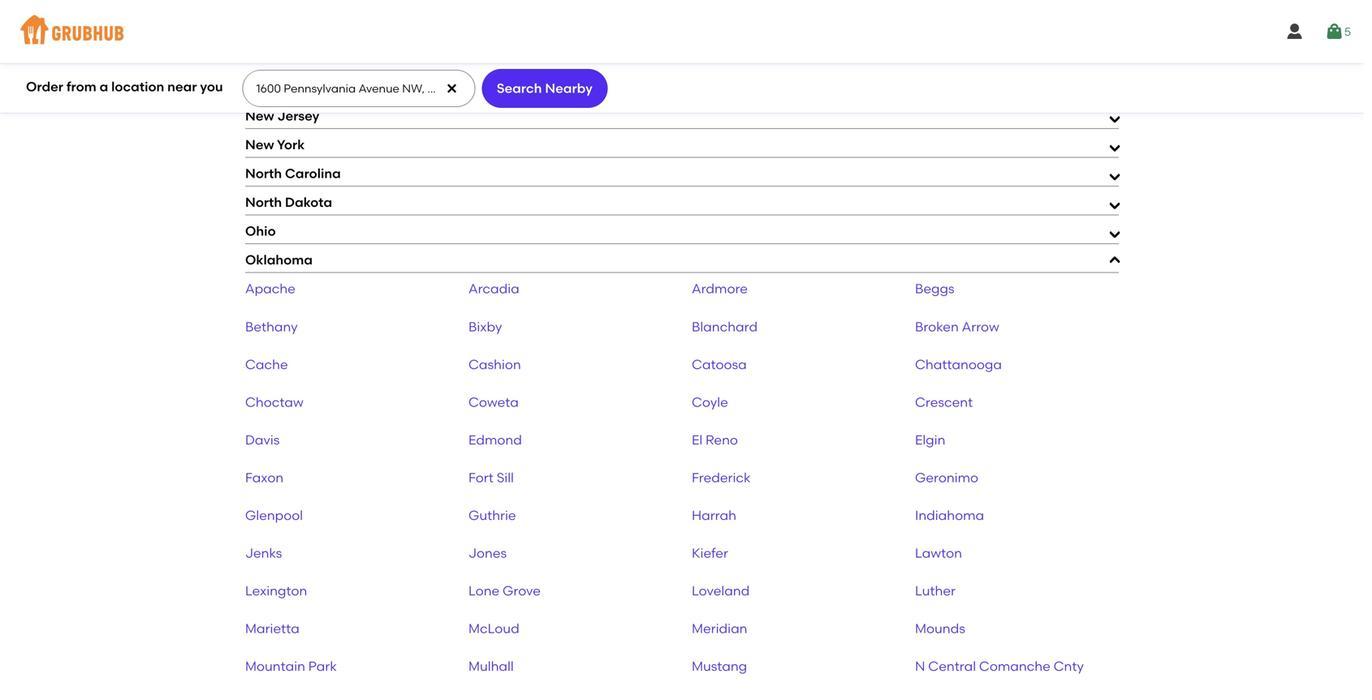 Task type: locate. For each thing, give the bounding box(es) containing it.
mounds
[[915, 621, 965, 637]]

ohio
[[245, 223, 276, 239]]

Search Address search field
[[243, 71, 474, 106]]

mustang link
[[692, 659, 747, 675]]

tab
[[245, 0, 1119, 14], [245, 20, 1119, 43]]

new for new jersey
[[245, 108, 274, 124]]

cashion link
[[469, 357, 521, 373]]

glenpool
[[245, 508, 303, 524]]

lone grove link
[[469, 584, 541, 599]]

1 vertical spatial svg image
[[445, 82, 458, 95]]

mountain
[[245, 659, 305, 675]]

1 new from the top
[[245, 79, 274, 95]]

apache
[[245, 281, 295, 297]]

north carolina
[[245, 166, 341, 182]]

grove
[[503, 584, 541, 599]]

faxon link
[[245, 470, 284, 486]]

jenks link
[[245, 546, 282, 562]]

1 vertical spatial north
[[245, 195, 282, 210]]

new down nevada
[[245, 79, 274, 95]]

1 vertical spatial tab
[[245, 20, 1119, 43]]

north for north carolina
[[245, 166, 282, 182]]

bixby link
[[469, 319, 502, 335]]

new up new york
[[245, 108, 274, 124]]

north for north dakota
[[245, 195, 282, 210]]

jenks
[[245, 546, 282, 562]]

frederick
[[692, 470, 751, 486]]

guthrie link
[[469, 508, 516, 524]]

mulhall
[[469, 659, 514, 675]]

reno
[[706, 432, 738, 448]]

chattanooga
[[915, 357, 1002, 373]]

fort sill link
[[469, 470, 514, 486]]

3 new from the top
[[245, 137, 274, 153]]

north
[[245, 166, 282, 182], [245, 195, 282, 210]]

loveland link
[[692, 584, 750, 599]]

1 horizontal spatial svg image
[[1285, 22, 1305, 41]]

elgin
[[915, 432, 946, 448]]

mountain park link
[[245, 659, 337, 675]]

search
[[497, 80, 542, 96]]

crescent link
[[915, 395, 973, 410]]

loveland
[[692, 584, 750, 599]]

edmond
[[469, 432, 522, 448]]

mustang
[[692, 659, 747, 675]]

choctaw link
[[245, 395, 304, 410]]

search nearby button
[[482, 69, 608, 108]]

mcloud link
[[469, 621, 519, 637]]

0 vertical spatial svg image
[[1285, 22, 1305, 41]]

svg image left search
[[445, 82, 458, 95]]

fort sill
[[469, 470, 514, 486]]

elgin link
[[915, 432, 946, 448]]

glenpool link
[[245, 508, 303, 524]]

arrow
[[962, 319, 1000, 335]]

harrah
[[692, 508, 736, 524]]

dakota
[[285, 195, 332, 210]]

lexington link
[[245, 584, 307, 599]]

cache
[[245, 357, 288, 373]]

new left york
[[245, 137, 274, 153]]

1 north from the top
[[245, 166, 282, 182]]

kiefer link
[[692, 546, 728, 562]]

mulhall link
[[469, 659, 514, 675]]

n central comanche cnty
[[915, 659, 1084, 675]]

blanchard link
[[692, 319, 758, 335]]

main navigation navigation
[[0, 0, 1364, 63]]

jones link
[[469, 546, 507, 562]]

lone grove
[[469, 584, 541, 599]]

apache link
[[245, 281, 295, 297]]

mountain park
[[245, 659, 337, 675]]

north down new york
[[245, 166, 282, 182]]

svg image
[[1285, 22, 1305, 41], [445, 82, 458, 95]]

new york
[[245, 137, 305, 153]]

0 horizontal spatial svg image
[[445, 82, 458, 95]]

n
[[915, 659, 925, 675]]

park
[[308, 659, 337, 675]]

coyle
[[692, 395, 728, 410]]

new for new york
[[245, 137, 274, 153]]

0 vertical spatial tab
[[245, 0, 1119, 14]]

svg image left svg image
[[1285, 22, 1305, 41]]

2 vertical spatial new
[[245, 137, 274, 153]]

coyle link
[[692, 395, 728, 410]]

guthrie
[[469, 508, 516, 524]]

2 new from the top
[[245, 108, 274, 124]]

2 north from the top
[[245, 195, 282, 210]]

new for new hampshire
[[245, 79, 274, 95]]

location
[[111, 79, 164, 95]]

1 vertical spatial new
[[245, 108, 274, 124]]

north up ohio
[[245, 195, 282, 210]]

5
[[1344, 25, 1351, 38]]

5 button
[[1325, 17, 1351, 46]]

0 vertical spatial north
[[245, 166, 282, 182]]

el reno
[[692, 432, 738, 448]]

0 vertical spatial new
[[245, 79, 274, 95]]

broken arrow link
[[915, 319, 1000, 335]]

indiahoma
[[915, 508, 984, 524]]



Task type: vqa. For each thing, say whether or not it's contained in the screenshot.
$5.99
no



Task type: describe. For each thing, give the bounding box(es) containing it.
cashion
[[469, 357, 521, 373]]

marietta link
[[245, 621, 300, 637]]

n central comanche cnty link
[[915, 659, 1084, 675]]

york
[[277, 137, 305, 153]]

from
[[66, 79, 96, 95]]

edmond link
[[469, 432, 522, 448]]

oklahoma
[[245, 252, 313, 268]]

ardmore
[[692, 281, 748, 297]]

jersey
[[277, 108, 319, 124]]

luther
[[915, 584, 956, 599]]

nearby
[[545, 80, 593, 96]]

beggs
[[915, 281, 955, 297]]

faxon
[[245, 470, 284, 486]]

el
[[692, 432, 703, 448]]

beggs link
[[915, 281, 955, 297]]

cache link
[[245, 357, 288, 373]]

arcadia
[[469, 281, 520, 297]]

a
[[100, 79, 108, 95]]

indiahoma link
[[915, 508, 984, 524]]

bethany
[[245, 319, 298, 335]]

catoosa link
[[692, 357, 747, 373]]

svg image inside main navigation navigation
[[1285, 22, 1305, 41]]

nevada
[[245, 50, 296, 66]]

choctaw
[[245, 395, 304, 410]]

2 tab from the top
[[245, 20, 1119, 43]]

north dakota
[[245, 195, 332, 210]]

davis
[[245, 432, 280, 448]]

near
[[167, 79, 197, 95]]

geronimo
[[915, 470, 979, 486]]

lone
[[469, 584, 500, 599]]

harrah link
[[692, 508, 736, 524]]

new jersey
[[245, 108, 319, 124]]

chattanooga link
[[915, 357, 1002, 373]]

geronimo link
[[915, 470, 979, 486]]

central
[[928, 659, 976, 675]]

hampshire
[[277, 79, 348, 95]]

new hampshire
[[245, 79, 348, 95]]

you
[[200, 79, 223, 95]]

catoosa
[[692, 357, 747, 373]]

broken
[[915, 319, 959, 335]]

fort
[[469, 470, 494, 486]]

coweta
[[469, 395, 519, 410]]

luther link
[[915, 584, 956, 599]]

frederick link
[[692, 470, 751, 486]]

mounds link
[[915, 621, 965, 637]]

blanchard
[[692, 319, 758, 335]]

lexington
[[245, 584, 307, 599]]

kiefer
[[692, 546, 728, 562]]

marietta
[[245, 621, 300, 637]]

coweta link
[[469, 395, 519, 410]]

davis link
[[245, 432, 280, 448]]

jones
[[469, 546, 507, 562]]

sill
[[497, 470, 514, 486]]

search nearby
[[497, 80, 593, 96]]

carolina
[[285, 166, 341, 182]]

crescent
[[915, 395, 973, 410]]

comanche
[[979, 659, 1051, 675]]

lawton link
[[915, 546, 962, 562]]

arcadia link
[[469, 281, 520, 297]]

meridian link
[[692, 621, 748, 637]]

svg image
[[1325, 22, 1344, 41]]

cnty
[[1054, 659, 1084, 675]]

order from a location near you
[[26, 79, 223, 95]]

ardmore link
[[692, 281, 748, 297]]

1 tab from the top
[[245, 0, 1119, 14]]

order
[[26, 79, 63, 95]]

meridian
[[692, 621, 748, 637]]

el reno link
[[692, 432, 738, 448]]



